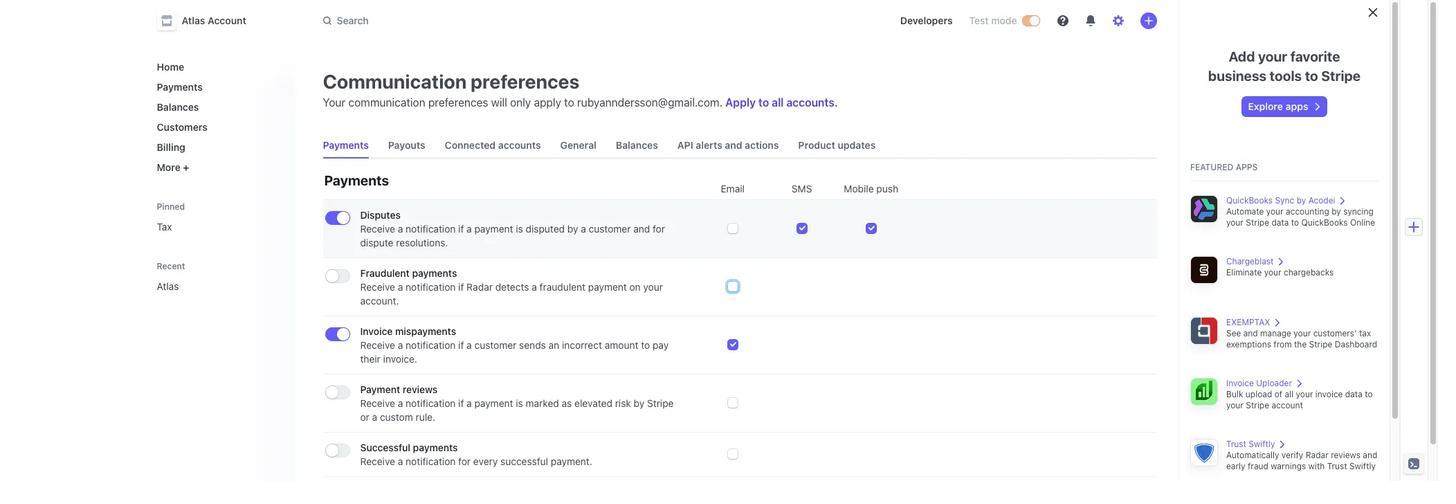 Task type: describe. For each thing, give the bounding box(es) containing it.
actions
[[745, 139, 779, 151]]

will
[[491, 96, 507, 109]]

general link
[[555, 133, 602, 158]]

marked
[[526, 397, 559, 409]]

apply
[[534, 96, 562, 109]]

automatically verify radar reviews and early fraud warnings with trust swiftly
[[1227, 450, 1378, 471]]

developers link
[[895, 10, 959, 32]]

help image
[[1058, 15, 1069, 26]]

customer inside disputes receive a notification if a payment is disputed by a customer and for dispute resolutions.
[[589, 223, 631, 235]]

verify
[[1282, 450, 1304, 460]]

atlas link
[[151, 275, 265, 298]]

by inside disputes receive a notification if a payment is disputed by a customer and for dispute resolutions.
[[568, 223, 578, 235]]

online
[[1351, 217, 1376, 228]]

pinned
[[157, 201, 185, 212]]

invoice uploader image
[[1191, 378, 1218, 406]]

risk
[[615, 397, 631, 409]]

chargeblast image
[[1191, 256, 1218, 284]]

apps
[[1236, 162, 1258, 172]]

exemptax
[[1227, 317, 1271, 327]]

stripe inside see and manage your customers' tax exemptions from the stripe dashboard
[[1310, 339, 1333, 350]]

api alerts and actions link
[[672, 133, 785, 158]]

detects
[[496, 281, 529, 293]]

elevated
[[575, 397, 613, 409]]

acodei
[[1309, 195, 1336, 206]]

bulk
[[1227, 389, 1244, 399]]

0 horizontal spatial balances link
[[151, 96, 284, 118]]

communication
[[323, 70, 467, 93]]

sync
[[1276, 195, 1295, 206]]

explore apps link
[[1243, 97, 1327, 116]]

communication preferences your communication preferences will only apply to rubyanndersson@gmail.com. apply to all accounts.
[[323, 70, 838, 109]]

notification for payment reviews
[[406, 397, 456, 409]]

communication
[[349, 96, 426, 109]]

payment inside payment reviews receive a notification if a payment is marked as elevated risk by stripe or a custom rule.
[[475, 397, 513, 409]]

connected accounts
[[445, 139, 541, 151]]

fraud
[[1248, 461, 1269, 471]]

warnings
[[1271, 461, 1307, 471]]

account.
[[360, 295, 399, 307]]

for inside successful payments receive a notification for every successful payment.
[[458, 456, 471, 467]]

apply
[[726, 96, 756, 109]]

successful
[[360, 442, 411, 453]]

radar inside the "fraudulent payments receive a notification if radar detects a fraudulent payment on your account."
[[467, 281, 493, 293]]

tax
[[157, 221, 172, 233]]

push
[[877, 183, 899, 195]]

your
[[323, 96, 346, 109]]

by inside automate your accounting by syncing your stripe data to quickbooks online
[[1332, 206, 1342, 217]]

add your favorite business tools to stripe
[[1209, 48, 1361, 84]]

automate
[[1227, 206, 1264, 217]]

accounts.
[[787, 96, 838, 109]]

resolutions.
[[396, 237, 448, 249]]

an
[[549, 339, 560, 351]]

your inside the "fraudulent payments receive a notification if radar detects a fraudulent payment on your account."
[[644, 281, 663, 293]]

is inside payment reviews receive a notification if a payment is marked as elevated risk by stripe or a custom rule.
[[516, 397, 523, 409]]

trust swiftly
[[1227, 439, 1276, 449]]

syncing
[[1344, 206, 1374, 217]]

automatically
[[1227, 450, 1280, 460]]

Search search field
[[315, 8, 705, 34]]

invoice mispayments receive a notification if a customer sends an incorrect amount to pay their invoice.
[[360, 325, 669, 365]]

search
[[337, 15, 369, 26]]

alerts
[[696, 139, 723, 151]]

disputes
[[360, 209, 401, 221]]

0 vertical spatial quickbooks
[[1227, 195, 1273, 206]]

disputes receive a notification if a payment is disputed by a customer and for dispute resolutions.
[[360, 209, 665, 249]]

of
[[1275, 389, 1283, 399]]

fraudulent
[[360, 267, 410, 279]]

accounting
[[1286, 206, 1330, 217]]

payment
[[360, 384, 400, 395]]

customers'
[[1314, 328, 1357, 339]]

amount
[[605, 339, 639, 351]]

is inside disputes receive a notification if a payment is disputed by a customer and for dispute resolutions.
[[516, 223, 523, 235]]

home
[[157, 61, 184, 73]]

notification for fraudulent payments
[[406, 281, 456, 293]]

dashboard
[[1335, 339, 1378, 350]]

with
[[1309, 461, 1325, 471]]

to right apply at the top of the page
[[759, 96, 769, 109]]

payment.
[[551, 456, 593, 467]]

successful
[[501, 456, 548, 467]]

product
[[799, 139, 836, 151]]

explore apps
[[1249, 100, 1309, 112]]

your inside see and manage your customers' tax exemptions from the stripe dashboard
[[1294, 328, 1311, 339]]

payments for fraudulent payments
[[412, 267, 457, 279]]

invoice for invoice uploader
[[1227, 378, 1254, 388]]

featured apps
[[1191, 162, 1258, 172]]

0 horizontal spatial trust
[[1227, 439, 1247, 449]]

balances inside core navigation links "element"
[[157, 101, 199, 113]]

add
[[1229, 48, 1256, 64]]

1 vertical spatial payments link
[[317, 133, 374, 158]]

eliminate
[[1227, 267, 1262, 278]]

home link
[[151, 55, 284, 78]]

incorrect
[[562, 339, 602, 351]]

connected accounts link
[[439, 133, 547, 158]]

billing link
[[151, 136, 284, 159]]

upload
[[1246, 389, 1273, 399]]

more +
[[157, 161, 189, 173]]

recent navigation links element
[[143, 255, 295, 298]]

invoice
[[1316, 389, 1343, 399]]

product updates link
[[793, 133, 882, 158]]

rule.
[[416, 411, 435, 423]]

to inside add your favorite business tools to stripe
[[1305, 68, 1319, 84]]

apply to all accounts. button
[[726, 96, 838, 109]]

account
[[208, 15, 246, 26]]

tab list containing payments
[[317, 133, 1157, 159]]

early
[[1227, 461, 1246, 471]]

reviews inside payment reviews receive a notification if a payment is marked as elevated risk by stripe or a custom rule.
[[403, 384, 438, 395]]

atlas account
[[182, 15, 246, 26]]

if inside disputes receive a notification if a payment is disputed by a customer and for dispute resolutions.
[[458, 223, 464, 235]]

customers link
[[151, 116, 284, 138]]

receive inside disputes receive a notification if a payment is disputed by a customer and for dispute resolutions.
[[360, 223, 395, 235]]

payment inside the "fraudulent payments receive a notification if radar detects a fraudulent payment on your account."
[[588, 281, 627, 293]]

eliminate your chargebacks
[[1227, 267, 1334, 278]]

mobile push
[[844, 183, 899, 195]]

to inside automate your accounting by syncing your stripe data to quickbooks online
[[1292, 217, 1300, 228]]

payouts
[[388, 139, 426, 151]]

test mode
[[970, 15, 1017, 26]]

explore
[[1249, 100, 1284, 112]]

chargebacks
[[1284, 267, 1334, 278]]

email
[[721, 183, 745, 195]]

and inside see and manage your customers' tax exemptions from the stripe dashboard
[[1244, 328, 1258, 339]]

pinned navigation links element
[[151, 195, 287, 238]]

exemptions
[[1227, 339, 1272, 350]]



Task type: vqa. For each thing, say whether or not it's contained in the screenshot.


Task type: locate. For each thing, give the bounding box(es) containing it.
by down acodei
[[1332, 206, 1342, 217]]

data down quickbooks sync by acodei
[[1272, 217, 1289, 228]]

3 notification from the top
[[406, 339, 456, 351]]

swiftly right the 'with'
[[1350, 461, 1376, 471]]

payments link down your
[[317, 133, 374, 158]]

exemptax image
[[1191, 317, 1218, 345]]

payouts link
[[383, 133, 431, 158]]

test
[[970, 15, 989, 26]]

0 vertical spatial balances link
[[151, 96, 284, 118]]

3 receive from the top
[[360, 339, 395, 351]]

balances link inside tab list
[[611, 133, 664, 158]]

to down accounting
[[1292, 217, 1300, 228]]

0 vertical spatial trust
[[1227, 439, 1247, 449]]

0 horizontal spatial customer
[[475, 339, 517, 351]]

stripe right risk
[[647, 397, 674, 409]]

developers
[[901, 15, 953, 26]]

payment left on
[[588, 281, 627, 293]]

payments up disputes
[[324, 172, 389, 188]]

accounts
[[498, 139, 541, 151]]

and inside disputes receive a notification if a payment is disputed by a customer and for dispute resolutions.
[[634, 223, 650, 235]]

balances link down home link
[[151, 96, 284, 118]]

0 vertical spatial payments link
[[151, 75, 284, 98]]

invoice up bulk
[[1227, 378, 1254, 388]]

1 horizontal spatial radar
[[1306, 450, 1329, 460]]

if for reviews
[[458, 397, 464, 409]]

tools
[[1270, 68, 1302, 84]]

notification
[[406, 223, 456, 235], [406, 281, 456, 293], [406, 339, 456, 351], [406, 397, 456, 409], [406, 456, 456, 467]]

rubyanndersson@gmail.com.
[[577, 96, 723, 109]]

1 vertical spatial payments
[[413, 442, 458, 453]]

1 horizontal spatial data
[[1346, 389, 1363, 399]]

0 vertical spatial balances
[[157, 101, 199, 113]]

0 horizontal spatial reviews
[[403, 384, 438, 395]]

by
[[1297, 195, 1307, 206], [1332, 206, 1342, 217], [568, 223, 578, 235], [634, 397, 645, 409]]

core navigation links element
[[151, 55, 284, 179]]

1 vertical spatial quickbooks
[[1302, 217, 1348, 228]]

1 vertical spatial preferences
[[428, 96, 488, 109]]

1 vertical spatial atlas
[[157, 280, 179, 292]]

mispayments
[[395, 325, 456, 337]]

mobile
[[844, 183, 874, 195]]

atlas for atlas
[[157, 280, 179, 292]]

all right of
[[1285, 389, 1294, 399]]

1 vertical spatial balances
[[616, 139, 658, 151]]

data right invoice
[[1346, 389, 1363, 399]]

1 vertical spatial payment
[[588, 281, 627, 293]]

see
[[1227, 328, 1242, 339]]

balances down rubyanndersson@gmail.com.
[[616, 139, 658, 151]]

by right risk
[[634, 397, 645, 409]]

1 vertical spatial all
[[1285, 389, 1294, 399]]

1 horizontal spatial atlas
[[182, 15, 205, 26]]

to inside bulk upload of all your invoice data to your stripe account
[[1365, 389, 1373, 399]]

stripe down the upload
[[1246, 400, 1270, 411]]

all
[[772, 96, 784, 109], [1285, 389, 1294, 399]]

1 is from the top
[[516, 223, 523, 235]]

receive inside invoice mispayments receive a notification if a customer sends an incorrect amount to pay their invoice.
[[360, 339, 395, 351]]

receive inside payment reviews receive a notification if a payment is marked as elevated risk by stripe or a custom rule.
[[360, 397, 395, 409]]

notification up rule.
[[406, 397, 456, 409]]

featured
[[1191, 162, 1234, 172]]

notification inside successful payments receive a notification for every successful payment.
[[406, 456, 456, 467]]

balances link
[[151, 96, 284, 118], [611, 133, 664, 158]]

invoice inside invoice mispayments receive a notification if a customer sends an incorrect amount to pay their invoice.
[[360, 325, 393, 337]]

5 receive from the top
[[360, 456, 395, 467]]

balances inside tab list
[[616, 139, 658, 151]]

payment
[[475, 223, 513, 235], [588, 281, 627, 293], [475, 397, 513, 409]]

invoice up their
[[360, 325, 393, 337]]

your down chargeblast
[[1265, 267, 1282, 278]]

notification down mispayments
[[406, 339, 456, 351]]

to right apply on the top left of page
[[564, 96, 574, 109]]

1 vertical spatial is
[[516, 397, 523, 409]]

your inside add your favorite business tools to stripe
[[1259, 48, 1288, 64]]

if inside payment reviews receive a notification if a payment is marked as elevated risk by stripe or a custom rule.
[[458, 397, 464, 409]]

0 vertical spatial reviews
[[403, 384, 438, 395]]

0 horizontal spatial quickbooks
[[1227, 195, 1273, 206]]

0 vertical spatial payment
[[475, 223, 513, 235]]

tax
[[1360, 328, 1372, 339]]

settings image
[[1113, 15, 1124, 26]]

trust
[[1227, 439, 1247, 449], [1328, 461, 1348, 471]]

1 vertical spatial customer
[[475, 339, 517, 351]]

for inside disputes receive a notification if a payment is disputed by a customer and for dispute resolutions.
[[653, 223, 665, 235]]

0 vertical spatial payments
[[412, 267, 457, 279]]

by inside payment reviews receive a notification if a payment is marked as elevated risk by stripe or a custom rule.
[[634, 397, 645, 409]]

invoice for invoice mispayments receive a notification if a customer sends an incorrect amount to pay their invoice.
[[360, 325, 393, 337]]

Search text field
[[315, 8, 705, 34]]

to left 'pay'
[[641, 339, 650, 351]]

notification inside invoice mispayments receive a notification if a customer sends an incorrect amount to pay their invoice.
[[406, 339, 456, 351]]

1 vertical spatial balances link
[[611, 133, 664, 158]]

business
[[1209, 68, 1267, 84]]

your up account
[[1296, 389, 1314, 399]]

0 vertical spatial payments
[[157, 81, 203, 93]]

stripe down automate
[[1246, 217, 1270, 228]]

2 vertical spatial payments
[[324, 172, 389, 188]]

tab list
[[317, 133, 1157, 159]]

trust inside automatically verify radar reviews and early fraud warnings with trust swiftly
[[1328, 461, 1348, 471]]

stripe down the favorite
[[1322, 68, 1361, 84]]

payments down rule.
[[413, 442, 458, 453]]

fraudulent payments receive a notification if radar detects a fraudulent payment on your account.
[[360, 267, 663, 307]]

payments inside successful payments receive a notification for every successful payment.
[[413, 442, 458, 453]]

0 vertical spatial radar
[[467, 281, 493, 293]]

data inside automate your accounting by syncing your stripe data to quickbooks online
[[1272, 217, 1289, 228]]

trust right the 'with'
[[1328, 461, 1348, 471]]

payments inside the "fraudulent payments receive a notification if radar detects a fraudulent payment on your account."
[[412, 267, 457, 279]]

api
[[678, 139, 694, 151]]

atlas for atlas account
[[182, 15, 205, 26]]

preferences
[[471, 70, 580, 93], [428, 96, 488, 109]]

reviews right verify
[[1331, 450, 1361, 460]]

or
[[360, 411, 370, 423]]

0 horizontal spatial data
[[1272, 217, 1289, 228]]

receive for successful
[[360, 456, 395, 467]]

1 vertical spatial swiftly
[[1350, 461, 1376, 471]]

balances up customers
[[157, 101, 199, 113]]

0 horizontal spatial all
[[772, 96, 784, 109]]

uploader
[[1257, 378, 1293, 388]]

connected
[[445, 139, 496, 151]]

radar left detects
[[467, 281, 493, 293]]

payments down resolutions.
[[412, 267, 457, 279]]

reviews
[[403, 384, 438, 395], [1331, 450, 1361, 460]]

trust up automatically
[[1227, 439, 1247, 449]]

payments down home
[[157, 81, 203, 93]]

to down the favorite
[[1305, 68, 1319, 84]]

0 horizontal spatial balances
[[157, 101, 199, 113]]

0 vertical spatial is
[[516, 223, 523, 235]]

is left marked
[[516, 397, 523, 409]]

product updates
[[799, 139, 876, 151]]

receive up their
[[360, 339, 395, 351]]

to right invoice
[[1365, 389, 1373, 399]]

if for payments
[[458, 281, 464, 293]]

radar up the 'with'
[[1306, 450, 1329, 460]]

pay
[[653, 339, 669, 351]]

4 notification from the top
[[406, 397, 456, 409]]

notification inside disputes receive a notification if a payment is disputed by a customer and for dispute resolutions.
[[406, 223, 456, 235]]

by up accounting
[[1297, 195, 1307, 206]]

payments
[[412, 267, 457, 279], [413, 442, 458, 453]]

radar
[[467, 281, 493, 293], [1306, 450, 1329, 460]]

1 horizontal spatial payments link
[[317, 133, 374, 158]]

1 horizontal spatial swiftly
[[1350, 461, 1376, 471]]

0 horizontal spatial swiftly
[[1249, 439, 1276, 449]]

radar inside automatically verify radar reviews and early fraud warnings with trust swiftly
[[1306, 450, 1329, 460]]

notification inside payment reviews receive a notification if a payment is marked as elevated risk by stripe or a custom rule.
[[406, 397, 456, 409]]

your down bulk
[[1227, 400, 1244, 411]]

reviews inside automatically verify radar reviews and early fraud warnings with trust swiftly
[[1331, 450, 1361, 460]]

payments link up the customers link
[[151, 75, 284, 98]]

0 horizontal spatial invoice
[[360, 325, 393, 337]]

payment left disputed
[[475, 223, 513, 235]]

0 vertical spatial for
[[653, 223, 665, 235]]

receive inside the "fraudulent payments receive a notification if radar detects a fraudulent payment on your account."
[[360, 281, 395, 293]]

mode
[[992, 15, 1017, 26]]

receive up account.
[[360, 281, 395, 293]]

1 horizontal spatial all
[[1285, 389, 1294, 399]]

1 horizontal spatial balances link
[[611, 133, 664, 158]]

quickbooks sync by acodei image
[[1191, 195, 1218, 223]]

data inside bulk upload of all your invoice data to your stripe account
[[1346, 389, 1363, 399]]

if for mispayments
[[458, 339, 464, 351]]

1 if from the top
[[458, 223, 464, 235]]

1 horizontal spatial reviews
[[1331, 450, 1361, 460]]

notification inside the "fraudulent payments receive a notification if radar detects a fraudulent payment on your account."
[[406, 281, 456, 293]]

sms
[[792, 183, 812, 195]]

fraudulent
[[540, 281, 586, 293]]

2 is from the top
[[516, 397, 523, 409]]

0 vertical spatial atlas
[[182, 15, 205, 26]]

invoice uploader
[[1227, 378, 1293, 388]]

2 receive from the top
[[360, 281, 395, 293]]

on
[[630, 281, 641, 293]]

invoice.
[[383, 353, 417, 365]]

customers
[[157, 121, 208, 133]]

payment reviews receive a notification if a payment is marked as elevated risk by stripe or a custom rule.
[[360, 384, 674, 423]]

their
[[360, 353, 381, 365]]

all inside the "communication preferences your communication preferences will only apply to rubyanndersson@gmail.com. apply to all accounts."
[[772, 96, 784, 109]]

0 horizontal spatial radar
[[467, 281, 493, 293]]

your right on
[[644, 281, 663, 293]]

2 if from the top
[[458, 281, 464, 293]]

to inside invoice mispayments receive a notification if a customer sends an incorrect amount to pay their invoice.
[[641, 339, 650, 351]]

stripe down the customers'
[[1310, 339, 1333, 350]]

swiftly inside automatically verify radar reviews and early fraud warnings with trust swiftly
[[1350, 461, 1376, 471]]

quickbooks
[[1227, 195, 1273, 206], [1302, 217, 1348, 228]]

payments for successful payments
[[413, 442, 458, 453]]

general
[[561, 139, 597, 151]]

1 vertical spatial invoice
[[1227, 378, 1254, 388]]

your down quickbooks sync by acodei
[[1267, 206, 1284, 217]]

if inside invoice mispayments receive a notification if a customer sends an incorrect amount to pay their invoice.
[[458, 339, 464, 351]]

atlas left account
[[182, 15, 205, 26]]

receive for invoice
[[360, 339, 395, 351]]

atlas account button
[[157, 11, 260, 30]]

a inside successful payments receive a notification for every successful payment.
[[398, 456, 403, 467]]

swiftly up automatically
[[1249, 439, 1276, 449]]

your down automate
[[1227, 217, 1244, 228]]

receive down the successful
[[360, 456, 395, 467]]

1 horizontal spatial customer
[[589, 223, 631, 235]]

1 horizontal spatial for
[[653, 223, 665, 235]]

1 horizontal spatial invoice
[[1227, 378, 1254, 388]]

0 vertical spatial preferences
[[471, 70, 580, 93]]

receive up dispute
[[360, 223, 395, 235]]

notification for successful payments
[[406, 456, 456, 467]]

and inside automatically verify radar reviews and early fraud warnings with trust swiftly
[[1363, 450, 1378, 460]]

quickbooks down accounting
[[1302, 217, 1348, 228]]

the
[[1295, 339, 1307, 350]]

1 vertical spatial reviews
[[1331, 450, 1361, 460]]

1 horizontal spatial trust
[[1328, 461, 1348, 471]]

0 horizontal spatial for
[[458, 456, 471, 467]]

your up tools
[[1259, 48, 1288, 64]]

notification up mispayments
[[406, 281, 456, 293]]

0 horizontal spatial payments link
[[151, 75, 284, 98]]

quickbooks sync by acodei
[[1227, 195, 1336, 206]]

atlas inside recent navigation links element
[[157, 280, 179, 292]]

chargeblast
[[1227, 256, 1274, 267]]

stripe inside payment reviews receive a notification if a payment is marked as elevated risk by stripe or a custom rule.
[[647, 397, 674, 409]]

receive for fraudulent
[[360, 281, 395, 293]]

favorite
[[1291, 48, 1341, 64]]

receive down payment
[[360, 397, 395, 409]]

is left disputed
[[516, 223, 523, 235]]

1 notification from the top
[[406, 223, 456, 235]]

stripe inside automate your accounting by syncing your stripe data to quickbooks online
[[1246, 217, 1270, 228]]

3 if from the top
[[458, 339, 464, 351]]

payment inside disputes receive a notification if a payment is disputed by a customer and for dispute resolutions.
[[475, 223, 513, 235]]

balances link down rubyanndersson@gmail.com.
[[611, 133, 664, 158]]

0 horizontal spatial atlas
[[157, 280, 179, 292]]

payments inside core navigation links "element"
[[157, 81, 203, 93]]

4 if from the top
[[458, 397, 464, 409]]

1 vertical spatial for
[[458, 456, 471, 467]]

0 vertical spatial all
[[772, 96, 784, 109]]

notification down rule.
[[406, 456, 456, 467]]

1 horizontal spatial balances
[[616, 139, 658, 151]]

5 notification from the top
[[406, 456, 456, 467]]

+
[[183, 161, 189, 173]]

payment left marked
[[475, 397, 513, 409]]

manage
[[1261, 328, 1292, 339]]

tax link
[[151, 215, 284, 238]]

stripe inside add your favorite business tools to stripe
[[1322, 68, 1361, 84]]

stripe
[[1322, 68, 1361, 84], [1246, 217, 1270, 228], [1310, 339, 1333, 350], [647, 397, 674, 409], [1246, 400, 1270, 411]]

payments down your
[[323, 139, 369, 151]]

customer left sends
[[475, 339, 517, 351]]

stripe inside bulk upload of all your invoice data to your stripe account
[[1246, 400, 1270, 411]]

notification up resolutions.
[[406, 223, 456, 235]]

4 receive from the top
[[360, 397, 395, 409]]

quickbooks inside automate your accounting by syncing your stripe data to quickbooks online
[[1302, 217, 1348, 228]]

2 vertical spatial payment
[[475, 397, 513, 409]]

1 horizontal spatial quickbooks
[[1302, 217, 1348, 228]]

0 vertical spatial invoice
[[360, 325, 393, 337]]

automate your accounting by syncing your stripe data to quickbooks online
[[1227, 206, 1376, 228]]

and inside "link"
[[725, 139, 743, 151]]

your up the
[[1294, 328, 1311, 339]]

account
[[1272, 400, 1304, 411]]

1 vertical spatial data
[[1346, 389, 1363, 399]]

updates
[[838, 139, 876, 151]]

if inside the "fraudulent payments receive a notification if radar detects a fraudulent payment on your account."
[[458, 281, 464, 293]]

0 vertical spatial swiftly
[[1249, 439, 1276, 449]]

trust swiftly image
[[1191, 439, 1218, 467]]

quickbooks up automate
[[1227, 195, 1273, 206]]

every
[[473, 456, 498, 467]]

by right disputed
[[568, 223, 578, 235]]

1 receive from the top
[[360, 223, 395, 235]]

to
[[1305, 68, 1319, 84], [564, 96, 574, 109], [759, 96, 769, 109], [1292, 217, 1300, 228], [641, 339, 650, 351], [1365, 389, 1373, 399]]

atlas inside button
[[182, 15, 205, 26]]

atlas down recent
[[157, 280, 179, 292]]

1 vertical spatial payments
[[323, 139, 369, 151]]

0 vertical spatial customer
[[589, 223, 631, 235]]

0 vertical spatial data
[[1272, 217, 1289, 228]]

2 notification from the top
[[406, 281, 456, 293]]

preferences up the only at left
[[471, 70, 580, 93]]

customer inside invoice mispayments receive a notification if a customer sends an incorrect amount to pay their invoice.
[[475, 339, 517, 351]]

if
[[458, 223, 464, 235], [458, 281, 464, 293], [458, 339, 464, 351], [458, 397, 464, 409]]

reviews up rule.
[[403, 384, 438, 395]]

1 vertical spatial radar
[[1306, 450, 1329, 460]]

receive for payment
[[360, 397, 395, 409]]

notification for invoice mispayments
[[406, 339, 456, 351]]

all left accounts.
[[772, 96, 784, 109]]

customer up on
[[589, 223, 631, 235]]

preferences left will
[[428, 96, 488, 109]]

all inside bulk upload of all your invoice data to your stripe account
[[1285, 389, 1294, 399]]

bulk upload of all your invoice data to your stripe account
[[1227, 389, 1373, 411]]

receive inside successful payments receive a notification for every successful payment.
[[360, 456, 395, 467]]

1 vertical spatial trust
[[1328, 461, 1348, 471]]

swiftly
[[1249, 439, 1276, 449], [1350, 461, 1376, 471]]



